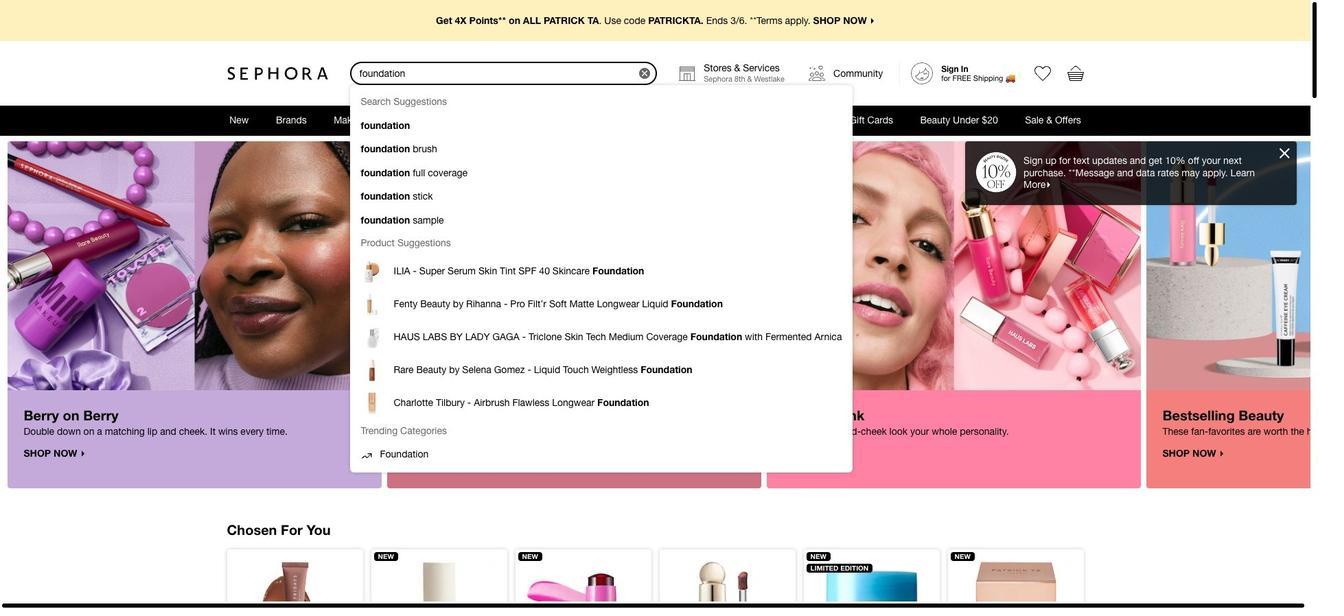 Task type: describe. For each thing, give the bounding box(es) containing it.
close message image
[[1280, 148, 1290, 159]]

Search search field
[[351, 63, 639, 84]]

patrick ta - major headlines double-take crème & powder blush duo image
[[959, 561, 1073, 610]]

milk makeup - cooling water jelly tint lip + cheek blush stain image
[[526, 561, 640, 610]]

go to basket image
[[1067, 65, 1084, 82]]

1 option from the top
[[350, 255, 853, 288]]



Task type: locate. For each thing, give the bounding box(es) containing it.
rare beauty by selena gomez - soft pinch liquid blush image
[[671, 561, 785, 610]]

list box
[[350, 85, 853, 473]]

section
[[0, 0, 1311, 602]]

summer fridays - lip butter balm for hydration & shine image
[[238, 561, 352, 610]]

None search field
[[350, 62, 853, 473]]

2 option from the top
[[350, 288, 853, 321]]

sephora homepage image
[[227, 67, 328, 80]]

5 option from the top
[[350, 387, 853, 420]]

laneige - lip sleeping mask intense hydration with vitamin c image
[[815, 561, 929, 610]]

clear search input text image
[[642, 71, 648, 76]]

None field
[[350, 62, 657, 85]]

summer fridays - dream lip oil for moisturizing sheer coverage image
[[382, 561, 496, 610]]

6 option from the top
[[350, 443, 853, 467]]

option
[[350, 255, 853, 288], [350, 288, 853, 321], [350, 321, 853, 354], [350, 354, 853, 387], [350, 387, 853, 420], [350, 443, 853, 467]]

3 option from the top
[[350, 321, 853, 354]]

4 option from the top
[[350, 354, 853, 387]]



